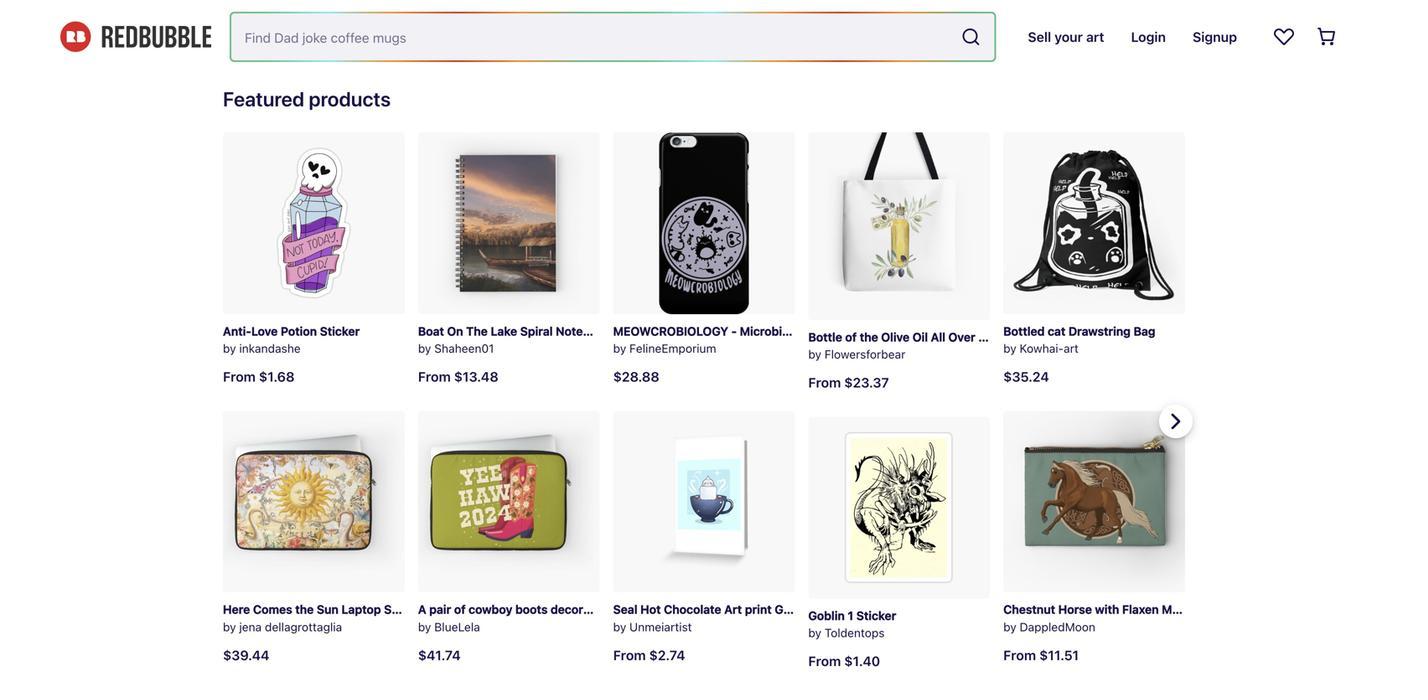 Task type: vqa. For each thing, say whether or not it's contained in the screenshot.
the Sleeve
yes



Task type: describe. For each thing, give the bounding box(es) containing it.
bag inside 'bottled cat drawstring bag by kowhai-art'
[[1134, 324, 1155, 338]]

by up from $11.51
[[1003, 620, 1017, 634]]

hot
[[640, 603, 661, 617]]

cat
[[1048, 324, 1066, 338]]

chocolate
[[664, 603, 721, 617]]

$1.68
[[259, 369, 295, 385]]

boat
[[418, 324, 444, 338]]

by dappledmoon
[[1003, 620, 1095, 634]]

by inside boat on the lake spiral notebook by shaheen01
[[418, 342, 431, 355]]

bluelela
[[434, 620, 480, 634]]

from for from $13.48
[[418, 369, 451, 385]]

bottle
[[808, 330, 842, 344]]

potion
[[281, 324, 317, 338]]

love
[[251, 324, 278, 338]]

shaheen01
[[434, 342, 494, 355]]

$13.48
[[454, 369, 498, 385]]

from $11.51
[[1003, 647, 1079, 663]]

redbubble logo image
[[60, 22, 211, 52]]

from for from $11.51
[[1003, 647, 1036, 663]]

print
[[978, 330, 1005, 344]]

over
[[948, 330, 975, 344]]

lake
[[491, 324, 517, 338]]

case
[[917, 324, 945, 338]]

spiral
[[520, 324, 553, 338]]

unmeiartist
[[629, 620, 692, 634]]

of
[[845, 330, 857, 344]]

by inside meowcrobiology - microbiology cats  iphone snap case by felineemporium
[[613, 342, 626, 355]]

anti-
[[223, 324, 251, 338]]

toldentops
[[825, 626, 885, 640]]

by inside here comes the sun laptop sleeve by jena dellagrottaglia
[[223, 620, 236, 634]]

goblin 1 sticker by toldentops
[[808, 609, 896, 640]]

$39.44
[[223, 647, 269, 663]]

the for from
[[860, 330, 878, 344]]

kowhai-
[[1020, 342, 1064, 355]]

the
[[466, 324, 488, 338]]

by inside bottle of the olive oil all over print tote bag by flowersforbear
[[808, 348, 821, 361]]

from $23.37
[[808, 375, 889, 391]]

$23.37
[[844, 375, 889, 391]]

by inside seal hot chocolate art print greeting card by unmeiartist
[[613, 620, 626, 634]]

art
[[1064, 342, 1079, 355]]

from for from $23.37
[[808, 375, 841, 391]]

the for $39.44
[[295, 603, 314, 617]]

laptop
[[342, 603, 381, 617]]

1
[[848, 609, 853, 623]]

seal hot chocolate art print greeting card by unmeiartist
[[613, 603, 854, 634]]

anti-love potion sticker by inkandashe
[[223, 324, 360, 355]]

dellagrottaglia
[[265, 620, 342, 634]]

oil
[[913, 330, 928, 344]]

print
[[745, 603, 772, 617]]

$11.51
[[1039, 647, 1079, 663]]

from $1.68
[[223, 369, 295, 385]]

iphone
[[843, 324, 882, 338]]

jena
[[239, 620, 262, 634]]

by inside goblin 1 sticker by toldentops
[[808, 626, 821, 640]]

card
[[827, 603, 854, 617]]

by inside 'bottled cat drawstring bag by kowhai-art'
[[1003, 342, 1017, 355]]

flowersforbear
[[825, 348, 906, 361]]



Task type: locate. For each thing, give the bounding box(es) containing it.
all
[[931, 330, 945, 344]]

Search term search field
[[231, 13, 954, 60]]

felineemporium
[[629, 342, 716, 355]]

1 horizontal spatial sticker
[[856, 609, 896, 623]]

the up flowersforbear
[[860, 330, 878, 344]]

sun
[[317, 603, 339, 617]]

here comes the sun laptop sleeve by jena dellagrottaglia
[[223, 603, 421, 634]]

bag right drawstring
[[1134, 324, 1155, 338]]

0 horizontal spatial the
[[295, 603, 314, 617]]

goblin
[[808, 609, 845, 623]]

by down bottle
[[808, 348, 821, 361]]

0 horizontal spatial bag
[[1036, 330, 1058, 344]]

$2.74
[[649, 647, 685, 663]]

by down goblin
[[808, 626, 821, 640]]

drawstring
[[1069, 324, 1131, 338]]

bag
[[1134, 324, 1155, 338], [1036, 330, 1058, 344]]

here
[[223, 603, 250, 617]]

the
[[860, 330, 878, 344], [295, 603, 314, 617]]

$35.24
[[1003, 369, 1049, 385]]

dappledmoon
[[1020, 620, 1095, 634]]

sleeve
[[384, 603, 421, 617]]

from for from $1.68
[[223, 369, 256, 385]]

from
[[223, 369, 256, 385], [418, 369, 451, 385], [808, 375, 841, 391], [613, 647, 646, 663], [1003, 647, 1036, 663], [808, 653, 841, 669]]

bottled
[[1003, 324, 1045, 338]]

by down sleeve
[[418, 620, 431, 634]]

sticker right potion in the left of the page
[[320, 324, 360, 338]]

by down here
[[223, 620, 236, 634]]

from left "$1.40"
[[808, 653, 841, 669]]

0 vertical spatial the
[[860, 330, 878, 344]]

bottle of the olive oil all over print tote bag by flowersforbear
[[808, 330, 1058, 361]]

$28.88
[[613, 369, 659, 385]]

inkandashe
[[239, 342, 301, 355]]

from $2.74
[[613, 647, 685, 663]]

greeting
[[775, 603, 824, 617]]

featured
[[223, 87, 304, 111]]

0 vertical spatial sticker
[[320, 324, 360, 338]]

the inside here comes the sun laptop sleeve by jena dellagrottaglia
[[295, 603, 314, 617]]

by bluelela
[[418, 620, 480, 634]]

bottled cat drawstring bag by kowhai-art
[[1003, 324, 1155, 355]]

from left $11.51
[[1003, 647, 1036, 663]]

by down the anti-
[[223, 342, 236, 355]]

None field
[[231, 13, 994, 60]]

bag right tote
[[1036, 330, 1058, 344]]

1 vertical spatial sticker
[[856, 609, 896, 623]]

from left '$2.74'
[[613, 647, 646, 663]]

sticker
[[320, 324, 360, 338], [856, 609, 896, 623]]

the inside bottle of the olive oil all over print tote bag by flowersforbear
[[860, 330, 878, 344]]

by down bottled
[[1003, 342, 1017, 355]]

$1.40
[[844, 653, 880, 669]]

from $1.40
[[808, 653, 880, 669]]

olive
[[881, 330, 910, 344]]

tote
[[1008, 330, 1033, 344]]

from for from $2.74
[[613, 647, 646, 663]]

by up $28.88
[[613, 342, 626, 355]]

art
[[724, 603, 742, 617]]

on
[[447, 324, 463, 338]]

1 vertical spatial the
[[295, 603, 314, 617]]

from left $23.37
[[808, 375, 841, 391]]

products
[[309, 87, 391, 111]]

sticker inside goblin 1 sticker by toldentops
[[856, 609, 896, 623]]

-
[[731, 324, 737, 338]]

sticker right 1
[[856, 609, 896, 623]]

by down boat
[[418, 342, 431, 355]]

snap
[[885, 324, 914, 338]]

featured products
[[223, 87, 391, 111]]

meowcrobiology - microbiology cats  iphone snap case by felineemporium
[[613, 324, 945, 355]]

from for from $1.40
[[808, 653, 841, 669]]

by down the seal
[[613, 620, 626, 634]]

sticker inside the anti-love potion sticker by inkandashe
[[320, 324, 360, 338]]

boat on the lake spiral notebook by shaheen01
[[418, 324, 611, 355]]

bag inside bottle of the olive oil all over print tote bag by flowersforbear
[[1036, 330, 1058, 344]]

microbiology
[[740, 324, 813, 338]]

from left $1.68
[[223, 369, 256, 385]]

cats
[[816, 324, 840, 338]]

from down shaheen01
[[418, 369, 451, 385]]

0 horizontal spatial sticker
[[320, 324, 360, 338]]

1 horizontal spatial bag
[[1134, 324, 1155, 338]]

by
[[223, 342, 236, 355], [418, 342, 431, 355], [613, 342, 626, 355], [1003, 342, 1017, 355], [808, 348, 821, 361], [223, 620, 236, 634], [418, 620, 431, 634], [613, 620, 626, 634], [1003, 620, 1017, 634], [808, 626, 821, 640]]

the up dellagrottaglia
[[295, 603, 314, 617]]

seal
[[613, 603, 637, 617]]

meowcrobiology
[[613, 324, 728, 338]]

notebook
[[556, 324, 611, 338]]

comes
[[253, 603, 292, 617]]

by inside the anti-love potion sticker by inkandashe
[[223, 342, 236, 355]]

$41.74
[[418, 647, 461, 663]]

1 horizontal spatial the
[[860, 330, 878, 344]]

from $13.48
[[418, 369, 498, 385]]



